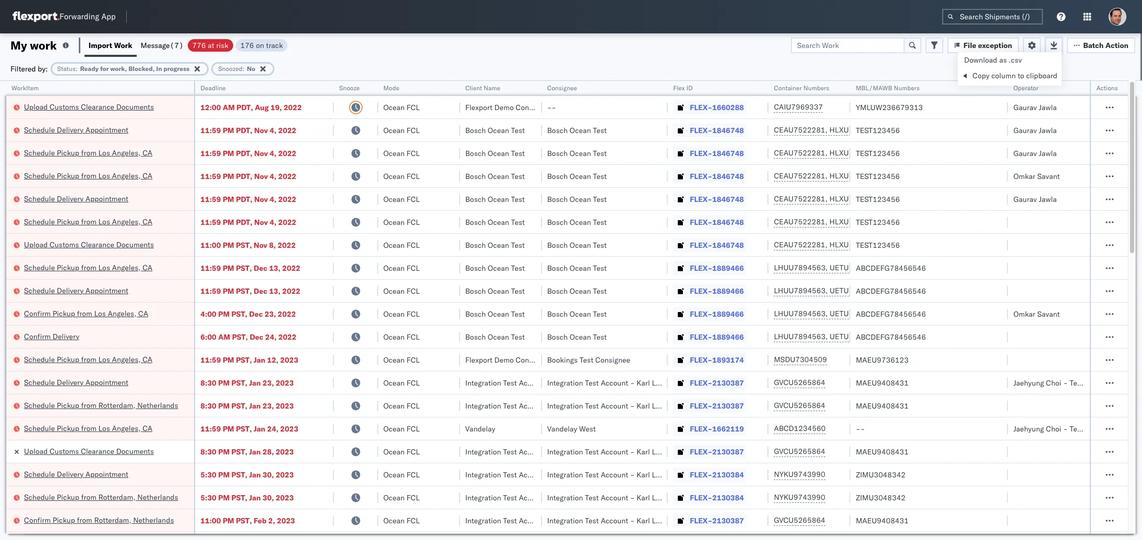 Task type: locate. For each thing, give the bounding box(es) containing it.
1 vertical spatial 8:30 pm pst, jan 23, 2023
[[201, 401, 294, 411]]

client
[[465, 84, 482, 92]]

schedule pickup from los angeles, ca for fifth schedule pickup from los angeles, ca button from the bottom
[[24, 171, 153, 180]]

0 vertical spatial schedule pickup from rotterdam, netherlands button
[[24, 400, 178, 412]]

angeles, for the schedule pickup from los angeles, ca link for 1st schedule pickup from los angeles, ca button
[[112, 148, 141, 157]]

confirm inside 'link'
[[24, 309, 51, 318]]

1 vertical spatial 5:30 pm pst, jan 30, 2023
[[201, 493, 294, 502]]

4 fcl from the top
[[407, 171, 420, 181]]

schedule pickup from rotterdam, netherlands link for 8:30
[[24, 400, 178, 411]]

3 customs from the top
[[50, 447, 79, 456]]

2 upload customs clearance documents link from the top
[[24, 239, 154, 250]]

23, down 12,
[[263, 378, 274, 388]]

5 schedule from the top
[[24, 217, 55, 226]]

23, for schedule pickup from rotterdam, netherlands
[[263, 401, 274, 411]]

los for confirm pickup from los angeles, ca 'button'
[[94, 309, 106, 318]]

0 horizontal spatial :
[[76, 64, 78, 72]]

ca inside 'link'
[[138, 309, 148, 318]]

flex-1846748
[[690, 126, 744, 135], [690, 149, 744, 158], [690, 171, 744, 181], [690, 194, 744, 204], [690, 217, 744, 227], [690, 240, 744, 250]]

1 schedule from the top
[[24, 125, 55, 134]]

schedule delivery appointment for schedule delivery appointment link corresponding to 1st schedule delivery appointment button from the top of the page
[[24, 125, 128, 134]]

schedule pickup from rotterdam, netherlands for 8:30 pm pst, jan 23, 2023
[[24, 401, 178, 410]]

schedule delivery appointment link for 1st schedule delivery appointment button from the top of the page
[[24, 125, 128, 135]]

1 vertical spatial jaehyung
[[1014, 424, 1045, 434]]

2 gvcu5265864 from the top
[[774, 401, 826, 410]]

choi for origin
[[1047, 378, 1062, 388]]

from for 3rd schedule pickup from los angeles, ca button from the bottom of the page's the schedule pickup from los angeles, ca link
[[81, 263, 97, 272]]

1 vertical spatial 2130384
[[713, 493, 744, 502]]

2 vertical spatial clearance
[[81, 447, 114, 456]]

0 horizontal spatial vandelay
[[465, 424, 496, 434]]

7 ocean fcl from the top
[[383, 240, 420, 250]]

30, down 28, on the bottom of page
[[263, 470, 274, 479]]

forwarding app
[[60, 12, 116, 22]]

1 vertical spatial savant
[[1038, 309, 1060, 319]]

1 vertical spatial clearance
[[81, 240, 114, 249]]

0 vertical spatial choi
[[1047, 378, 1062, 388]]

pdt,
[[237, 103, 253, 112], [236, 126, 253, 135], [236, 149, 253, 158], [236, 171, 253, 181], [236, 194, 253, 204], [236, 217, 253, 227]]

5:30 down 8:30 pm pst, jan 28, 2023
[[201, 470, 217, 479]]

0 vertical spatial schedule pickup from rotterdam, netherlands link
[[24, 400, 178, 411]]

2 vertical spatial upload
[[24, 447, 48, 456]]

2 ceau7522281, hlxu6269489, hlxu8034992 from the top
[[774, 148, 936, 158]]

delivery for 4th schedule delivery appointment button from the top of the page
[[57, 378, 84, 387]]

schedule for 1st schedule pickup from los angeles, ca button
[[24, 148, 55, 157]]

4 flex-1846748 from the top
[[690, 194, 744, 204]]

5 4, from the top
[[270, 217, 277, 227]]

8:30
[[201, 378, 217, 388], [201, 401, 217, 411], [201, 447, 217, 457]]

snoozed
[[218, 64, 243, 72]]

resize handle column header
[[182, 81, 194, 540], [322, 81, 334, 540], [366, 81, 378, 540], [448, 81, 460, 540], [530, 81, 542, 540], [656, 81, 668, 540], [757, 81, 769, 540], [839, 81, 851, 540], [996, 81, 1009, 540], [1078, 81, 1091, 540], [1116, 81, 1129, 540]]

4 schedule delivery appointment link from the top
[[24, 377, 128, 388]]

4 schedule pickup from los angeles, ca link from the top
[[24, 262, 153, 273]]

1 upload customs clearance documents from the top
[[24, 102, 154, 111]]

pst, down 6:00 am pst, dec 24, 2022
[[236, 355, 252, 365]]

11:59 pm pst, dec 13, 2022 for schedule delivery appointment
[[201, 286, 301, 296]]

numbers up ymluw236679313
[[894, 84, 920, 92]]

jaehyung choi - test origin agent
[[1014, 378, 1127, 388]]

netherlands for 8:30 pm pst, jan 23, 2023
[[137, 401, 178, 410]]

demo
[[495, 103, 514, 112], [495, 355, 514, 365]]

2 flex-2130387 from the top
[[690, 401, 744, 411]]

0 vertical spatial 24,
[[265, 332, 277, 342]]

on
[[256, 40, 264, 50]]

8 11:59 from the top
[[201, 355, 221, 365]]

6 flex-1846748 from the top
[[690, 240, 744, 250]]

schedule delivery appointment for 4th schedule delivery appointment button from the bottom schedule delivery appointment link
[[24, 194, 128, 203]]

1 vertical spatial schedule pickup from rotterdam, netherlands
[[24, 493, 178, 502]]

0 vertical spatial 5:30 pm pst, jan 30, 2023
[[201, 470, 294, 479]]

netherlands for 11:00 pm pst, feb 2, 2023
[[133, 516, 174, 525]]

delivery for confirm delivery button
[[53, 332, 79, 341]]

0 vertical spatial 8:30
[[201, 378, 217, 388]]

los for fifth schedule pickup from los angeles, ca button from the bottom
[[98, 171, 110, 180]]

caiu7969337
[[774, 102, 823, 112]]

confirm for confirm delivery
[[24, 332, 51, 341]]

1 vertical spatial netherlands
[[137, 493, 178, 502]]

upload customs clearance documents
[[24, 102, 154, 111], [24, 240, 154, 249], [24, 447, 154, 456]]

0 horizontal spatial numbers
[[804, 84, 830, 92]]

7 schedule from the top
[[24, 286, 55, 295]]

4 1889466 from the top
[[713, 332, 744, 342]]

flex-1662119 button
[[674, 422, 747, 436], [674, 422, 747, 436]]

1 vertical spatial rotterdam,
[[98, 493, 136, 502]]

5:30 pm pst, jan 30, 2023 up 11:00 pm pst, feb 2, 2023
[[201, 493, 294, 502]]

0 vertical spatial jaehyung
[[1014, 378, 1045, 388]]

hlxu6269489,
[[830, 125, 883, 135], [830, 148, 883, 158], [830, 171, 883, 181], [830, 194, 883, 204], [830, 217, 883, 227], [830, 240, 883, 250]]

0 vertical spatial upload customs clearance documents
[[24, 102, 154, 111]]

customs
[[50, 102, 79, 111], [50, 240, 79, 249], [50, 447, 79, 456]]

12 flex- from the top
[[690, 355, 713, 365]]

customs for first upload customs clearance documents link from the top of the page
[[50, 102, 79, 111]]

1 vertical spatial flexport demo consignee
[[465, 355, 551, 365]]

schedule for schedule pickup from rotterdam, netherlands button for 5:30 pm pst, jan 30, 2023
[[24, 493, 55, 502]]

0 vertical spatial demo
[[495, 103, 514, 112]]

documents for first upload customs clearance documents button from the bottom
[[116, 240, 154, 249]]

status : ready for work, blocked, in progress
[[57, 64, 190, 72]]

angeles, inside 'link'
[[108, 309, 137, 318]]

ca for 3rd schedule pickup from los angeles, ca button from the bottom of the page
[[143, 263, 153, 272]]

2 vertical spatial customs
[[50, 447, 79, 456]]

0 vertical spatial 23,
[[265, 309, 276, 319]]

pst, left feb
[[236, 516, 252, 525]]

11:59 pm pst, dec 13, 2022 up 4:00 pm pst, dec 23, 2022
[[201, 286, 301, 296]]

1 jawla from the top
[[1039, 103, 1057, 112]]

3 resize handle column header from the left
[[366, 81, 378, 540]]

16 ocean fcl from the top
[[383, 447, 420, 457]]

confirm
[[24, 309, 51, 318], [24, 332, 51, 341], [24, 516, 51, 525]]

delivery
[[57, 125, 84, 134], [57, 194, 84, 203], [57, 286, 84, 295], [53, 332, 79, 341], [57, 378, 84, 387], [57, 470, 84, 479]]

1 vertical spatial schedule pickup from rotterdam, netherlands button
[[24, 492, 178, 503]]

3 ceau7522281, hlxu6269489, hlxu8034992 from the top
[[774, 171, 936, 181]]

schedule delivery appointment
[[24, 125, 128, 134], [24, 194, 128, 203], [24, 286, 128, 295], [24, 378, 128, 387], [24, 470, 128, 479]]

schedule delivery appointment link for 4th schedule delivery appointment button from the bottom
[[24, 193, 128, 204]]

1 zimu3048342 from the top
[[856, 470, 906, 479]]

flex-1893174 button
[[674, 353, 747, 367], [674, 353, 747, 367]]

0 vertical spatial omkar
[[1014, 171, 1036, 181]]

1 horizontal spatial :
[[243, 64, 244, 72]]

6 flex- from the top
[[690, 217, 713, 227]]

1 vertical spatial confirm
[[24, 332, 51, 341]]

9 resize handle column header from the left
[[996, 81, 1009, 540]]

angeles, for 3rd schedule pickup from los angeles, ca button from the bottom of the page's the schedule pickup from los angeles, ca link
[[112, 263, 141, 272]]

2 vandelay from the left
[[547, 424, 578, 434]]

pickup for confirm pickup from los angeles, ca 'button'
[[53, 309, 75, 318]]

test123456
[[856, 126, 900, 135], [856, 149, 900, 158], [856, 171, 900, 181], [856, 194, 900, 204], [856, 217, 900, 227], [856, 240, 900, 250]]

from for the schedule pickup from los angeles, ca link related to fifth schedule pickup from los angeles, ca button from the bottom
[[81, 171, 97, 180]]

0 vertical spatial 30,
[[263, 470, 274, 479]]

: left ready
[[76, 64, 78, 72]]

1 5:30 from the top
[[201, 470, 217, 479]]

12,
[[267, 355, 279, 365]]

13, up 4:00 pm pst, dec 23, 2022
[[269, 286, 281, 296]]

delivery for fifth schedule delivery appointment button
[[57, 470, 84, 479]]

2 1846748 from the top
[[713, 149, 744, 158]]

3 appointment from the top
[[85, 286, 128, 295]]

0 vertical spatial 2130384
[[713, 470, 744, 479]]

1 nyku9743990 from the top
[[774, 470, 826, 479]]

1889466
[[713, 263, 744, 273], [713, 286, 744, 296], [713, 309, 744, 319], [713, 332, 744, 342]]

11 schedule from the top
[[24, 424, 55, 433]]

jaehyung for jaehyung choi - test destination agen
[[1014, 424, 1045, 434]]

2130384
[[713, 470, 744, 479], [713, 493, 744, 502]]

0 vertical spatial upload customs clearance documents button
[[24, 102, 154, 113]]

1846748
[[713, 126, 744, 135], [713, 149, 744, 158], [713, 171, 744, 181], [713, 194, 744, 204], [713, 217, 744, 227], [713, 240, 744, 250]]

2 zimu3048342 from the top
[[856, 493, 906, 502]]

11:59 pm pst, dec 13, 2022
[[201, 263, 301, 273], [201, 286, 301, 296]]

1 11:59 pm pdt, nov 4, 2022 from the top
[[201, 126, 297, 135]]

2 vertical spatial upload customs clearance documents link
[[24, 446, 154, 457]]

2 upload customs clearance documents button from the top
[[24, 239, 154, 251]]

lhuu7894563, uetu5238478
[[774, 263, 881, 273], [774, 286, 881, 295], [774, 309, 881, 318], [774, 332, 881, 341]]

5 appointment from the top
[[85, 470, 128, 479]]

5 resize handle column header from the left
[[530, 81, 542, 540]]

1 vertical spatial 23,
[[263, 378, 274, 388]]

4 lhuu7894563, from the top
[[774, 332, 828, 341]]

resize handle column header for flex id
[[757, 81, 769, 540]]

3 schedule delivery appointment from the top
[[24, 286, 128, 295]]

1 flexport demo consignee from the top
[[465, 103, 551, 112]]

choi left origin
[[1047, 378, 1062, 388]]

5 11:59 pm pdt, nov 4, 2022 from the top
[[201, 217, 297, 227]]

gvcu5265864
[[774, 378, 826, 387], [774, 401, 826, 410], [774, 447, 826, 456], [774, 516, 826, 525]]

2 vertical spatial netherlands
[[133, 516, 174, 525]]

resize handle column header for mode
[[448, 81, 460, 540]]

2023
[[280, 355, 299, 365], [276, 378, 294, 388], [276, 401, 294, 411], [280, 424, 299, 434], [276, 447, 294, 457], [276, 470, 294, 479], [276, 493, 294, 502], [277, 516, 295, 525]]

1 horizontal spatial vandelay
[[547, 424, 578, 434]]

1 vertical spatial am
[[218, 332, 230, 342]]

pst, up "11:59 pm pst, jan 24, 2023"
[[232, 401, 247, 411]]

8:30 down 6:00
[[201, 378, 217, 388]]

23, up "11:59 pm pst, jan 24, 2023"
[[263, 401, 274, 411]]

clearance for first upload customs clearance documents button from the bottom
[[81, 240, 114, 249]]

2 11:59 from the top
[[201, 149, 221, 158]]

bosch ocean test
[[465, 126, 525, 135], [547, 126, 607, 135], [465, 149, 525, 158], [547, 149, 607, 158], [465, 171, 525, 181], [547, 171, 607, 181], [465, 194, 525, 204], [547, 194, 607, 204], [465, 217, 525, 227], [547, 217, 607, 227], [465, 240, 525, 250], [547, 240, 607, 250], [465, 263, 525, 273], [547, 263, 607, 273], [465, 286, 525, 296], [547, 286, 607, 296], [465, 309, 525, 319], [547, 309, 607, 319], [465, 332, 525, 342], [547, 332, 607, 342]]

schedule pickup from los angeles, ca link for 3rd schedule pickup from los angeles, ca button from the bottom of the page
[[24, 262, 153, 273]]

choi down jaehyung choi - test origin agent
[[1047, 424, 1062, 434]]

flex-1660288
[[690, 103, 744, 112]]

0 vertical spatial confirm
[[24, 309, 51, 318]]

(7)
[[170, 40, 184, 50]]

24, for 2023
[[267, 424, 279, 434]]

1 vertical spatial 5:30
[[201, 493, 217, 502]]

: left no
[[243, 64, 244, 72]]

0 vertical spatial upload
[[24, 102, 48, 111]]

0 vertical spatial flexport
[[465, 103, 493, 112]]

3 flex-1889466 from the top
[[690, 309, 744, 319]]

jaehyung for jaehyung choi - test origin agent
[[1014, 378, 1045, 388]]

3 1846748 from the top
[[713, 171, 744, 181]]

numbers
[[804, 84, 830, 92], [894, 84, 920, 92]]

pst, up 11:00 pm pst, feb 2, 2023
[[232, 493, 247, 502]]

jawla
[[1039, 103, 1057, 112], [1039, 126, 1057, 135], [1039, 149, 1057, 158], [1039, 194, 1057, 204]]

11:59 pm pst, jan 12, 2023
[[201, 355, 299, 365]]

: for snoozed
[[243, 64, 244, 72]]

14 fcl from the top
[[407, 401, 420, 411]]

netherlands for 5:30 pm pst, jan 30, 2023
[[137, 493, 178, 502]]

feb
[[254, 516, 267, 525]]

2 11:59 pm pdt, nov 4, 2022 from the top
[[201, 149, 297, 158]]

1 vertical spatial omkar
[[1014, 309, 1036, 319]]

13, down 8,
[[269, 263, 281, 273]]

6 schedule pickup from los angeles, ca button from the top
[[24, 423, 153, 435]]

2 2130384 from the top
[[713, 493, 744, 502]]

jan down 11:59 pm pst, jan 12, 2023
[[249, 378, 261, 388]]

2 confirm from the top
[[24, 332, 51, 341]]

schedule delivery appointment link for third schedule delivery appointment button from the top of the page
[[24, 285, 128, 296]]

batch action button
[[1068, 37, 1136, 53]]

2 vertical spatial confirm
[[24, 516, 51, 525]]

1 horizontal spatial numbers
[[894, 84, 920, 92]]

snooze
[[339, 84, 360, 92]]

11:00 for 11:00 pm pst, feb 2, 2023
[[201, 516, 221, 525]]

flexport demo consignee for bookings
[[465, 355, 551, 365]]

1 vertical spatial documents
[[116, 240, 154, 249]]

5 ceau7522281, hlxu6269489, hlxu8034992 from the top
[[774, 217, 936, 227]]

lhuu7894563,
[[774, 263, 828, 273], [774, 286, 828, 295], [774, 309, 828, 318], [774, 332, 828, 341]]

1 vertical spatial flexport
[[465, 355, 493, 365]]

11:59 pm pst, dec 13, 2022 down the 11:00 pm pst, nov 8, 2022
[[201, 263, 301, 273]]

8:30 pm pst, jan 23, 2023 down 11:59 pm pst, jan 12, 2023
[[201, 378, 294, 388]]

uetu5238478
[[830, 263, 881, 273], [830, 286, 881, 295], [830, 309, 881, 318], [830, 332, 881, 341]]

savant
[[1038, 171, 1060, 181], [1038, 309, 1060, 319]]

pst, down 4:00 pm pst, dec 23, 2022
[[232, 332, 248, 342]]

dec
[[254, 263, 268, 273], [254, 286, 268, 296], [249, 309, 263, 319], [250, 332, 264, 342]]

at
[[208, 40, 214, 50]]

2 maeu9408431 from the top
[[856, 401, 909, 411]]

0 vertical spatial omkar savant
[[1014, 171, 1060, 181]]

flex
[[674, 84, 685, 92]]

1 vertical spatial upload customs clearance documents
[[24, 240, 154, 249]]

Search Shipments (/) text field
[[943, 9, 1044, 25]]

schedule for fourth schedule pickup from los angeles, ca button from the bottom
[[24, 217, 55, 226]]

pst,
[[236, 240, 252, 250], [236, 263, 252, 273], [236, 286, 252, 296], [232, 309, 247, 319], [232, 332, 248, 342], [236, 355, 252, 365], [232, 378, 247, 388], [232, 401, 247, 411], [236, 424, 252, 434], [232, 447, 247, 457], [232, 470, 247, 479], [232, 493, 247, 502], [236, 516, 252, 525]]

1 vertical spatial schedule pickup from rotterdam, netherlands link
[[24, 492, 178, 502]]

pst, left 8,
[[236, 240, 252, 250]]

2023 up 11:00 pm pst, feb 2, 2023
[[276, 493, 294, 502]]

24, for 2022
[[265, 332, 277, 342]]

resize handle column header for container numbers
[[839, 81, 851, 540]]

0 vertical spatial flexport demo consignee
[[465, 103, 551, 112]]

0 vertical spatial 13,
[[269, 263, 281, 273]]

1 vertical spatial omkar savant
[[1014, 309, 1060, 319]]

2 schedule pickup from los angeles, ca link from the top
[[24, 170, 153, 181]]

1 1846748 from the top
[[713, 126, 744, 135]]

12:00 am pdt, aug 19, 2022
[[201, 103, 302, 112]]

rotterdam, inside button
[[94, 516, 131, 525]]

2 30, from the top
[[263, 493, 274, 502]]

bookings
[[547, 355, 578, 365]]

8:30 up "11:59 pm pst, jan 24, 2023"
[[201, 401, 217, 411]]

11:00 for 11:00 pm pst, nov 8, 2022
[[201, 240, 221, 250]]

23, up 6:00 am pst, dec 24, 2022
[[265, 309, 276, 319]]

schedule delivery appointment for third schedule delivery appointment button from the top of the page schedule delivery appointment link
[[24, 286, 128, 295]]

schedule for 1st schedule delivery appointment button from the top of the page
[[24, 125, 55, 134]]

operator
[[1014, 84, 1039, 92]]

documents
[[116, 102, 154, 111], [116, 240, 154, 249], [116, 447, 154, 456]]

schedule
[[24, 125, 55, 134], [24, 148, 55, 157], [24, 171, 55, 180], [24, 194, 55, 203], [24, 217, 55, 226], [24, 263, 55, 272], [24, 286, 55, 295], [24, 355, 55, 364], [24, 378, 55, 387], [24, 401, 55, 410], [24, 424, 55, 433], [24, 470, 55, 479], [24, 493, 55, 502]]

1 vertical spatial nyku9743990
[[774, 493, 826, 502]]

2023 down 12,
[[276, 378, 294, 388]]

file exception
[[964, 40, 1013, 50]]

1 upload customs clearance documents link from the top
[[24, 102, 154, 112]]

2 vertical spatial 8:30
[[201, 447, 217, 457]]

am for pdt,
[[223, 103, 235, 112]]

jan
[[254, 355, 265, 365], [249, 378, 261, 388], [249, 401, 261, 411], [254, 424, 265, 434], [249, 447, 261, 457], [249, 470, 261, 479], [249, 493, 261, 502]]

0 vertical spatial 5:30
[[201, 470, 217, 479]]

2 vertical spatial rotterdam,
[[94, 516, 131, 525]]

9 11:59 from the top
[[201, 424, 221, 434]]

8 ocean fcl from the top
[[383, 263, 420, 273]]

bookings test consignee
[[547, 355, 631, 365]]

flex-1846748 button
[[674, 123, 747, 138], [674, 123, 747, 138], [674, 146, 747, 161], [674, 146, 747, 161], [674, 169, 747, 183], [674, 169, 747, 183], [674, 192, 747, 206], [674, 192, 747, 206], [674, 215, 747, 229], [674, 215, 747, 229], [674, 238, 747, 252], [674, 238, 747, 252]]

0 vertical spatial savant
[[1038, 171, 1060, 181]]

1 vertical spatial upload customs clearance documents button
[[24, 239, 154, 251]]

2 upload customs clearance documents from the top
[[24, 240, 154, 249]]

3 gaurav jawla from the top
[[1014, 149, 1057, 158]]

0 vertical spatial nyku9743990
[[774, 470, 826, 479]]

5 schedule pickup from los angeles, ca from the top
[[24, 355, 153, 364]]

0 vertical spatial netherlands
[[137, 401, 178, 410]]

8 resize handle column header from the left
[[839, 81, 851, 540]]

1 vertical spatial 8:30
[[201, 401, 217, 411]]

2 omkar savant from the top
[[1014, 309, 1060, 319]]

0 vertical spatial 11:59 pm pst, dec 13, 2022
[[201, 263, 301, 273]]

ca for confirm pickup from los angeles, ca 'button'
[[138, 309, 148, 318]]

column
[[992, 71, 1016, 80]]

24, up 28, on the bottom of page
[[267, 424, 279, 434]]

angeles, for fourth schedule pickup from los angeles, ca button from the bottom the schedule pickup from los angeles, ca link
[[112, 217, 141, 226]]

flex-1662119
[[690, 424, 744, 434]]

pickup for 5th schedule pickup from los angeles, ca button from the top
[[57, 355, 79, 364]]

angeles, for the schedule pickup from los angeles, ca link related to fifth schedule pickup from los angeles, ca button from the bottom
[[112, 171, 141, 180]]

los inside 'confirm pickup from los angeles, ca' 'link'
[[94, 309, 106, 318]]

18 ocean fcl from the top
[[383, 493, 420, 502]]

pickup
[[57, 148, 79, 157], [57, 171, 79, 180], [57, 217, 79, 226], [57, 263, 79, 272], [53, 309, 75, 318], [57, 355, 79, 364], [57, 401, 79, 410], [57, 424, 79, 433], [57, 493, 79, 502], [53, 516, 75, 525]]

ocean fcl
[[383, 103, 420, 112], [383, 126, 420, 135], [383, 149, 420, 158], [383, 171, 420, 181], [383, 194, 420, 204], [383, 217, 420, 227], [383, 240, 420, 250], [383, 263, 420, 273], [383, 286, 420, 296], [383, 309, 420, 319], [383, 332, 420, 342], [383, 355, 420, 365], [383, 378, 420, 388], [383, 401, 420, 411], [383, 424, 420, 434], [383, 447, 420, 457], [383, 470, 420, 479], [383, 493, 420, 502], [383, 516, 420, 525]]

pst, up 4:00 pm pst, dec 23, 2022
[[236, 286, 252, 296]]

1 schedule pickup from los angeles, ca button from the top
[[24, 147, 153, 159]]

flex-2130387
[[690, 378, 744, 388], [690, 401, 744, 411], [690, 447, 744, 457], [690, 516, 744, 525]]

0 horizontal spatial --
[[547, 103, 557, 112]]

2 schedule delivery appointment button from the top
[[24, 193, 128, 205]]

30, up 2,
[[263, 493, 274, 502]]

8:30 pm pst, jan 23, 2023 up "11:59 pm pst, jan 24, 2023"
[[201, 401, 294, 411]]

delivery for third schedule delivery appointment button from the top of the page
[[57, 286, 84, 295]]

0 vertical spatial 8:30 pm pst, jan 23, 2023
[[201, 378, 294, 388]]

0 vertical spatial flex-2130384
[[690, 470, 744, 479]]

0 vertical spatial documents
[[116, 102, 154, 111]]

mbl/mawb numbers
[[856, 84, 920, 92]]

am right 6:00
[[218, 332, 230, 342]]

1 vertical spatial customs
[[50, 240, 79, 249]]

rotterdam,
[[98, 401, 136, 410], [98, 493, 136, 502], [94, 516, 131, 525]]

19,
[[271, 103, 282, 112]]

1 vertical spatial flex-2130384
[[690, 493, 744, 502]]

1 vertical spatial --
[[856, 424, 865, 434]]

0 vertical spatial 11:00
[[201, 240, 221, 250]]

schedule pickup from los angeles, ca link for 1st schedule pickup from los angeles, ca button
[[24, 147, 153, 158]]

1 vertical spatial 24,
[[267, 424, 279, 434]]

am for pst,
[[218, 332, 230, 342]]

1 vertical spatial 13,
[[269, 286, 281, 296]]

from inside 'link'
[[77, 309, 92, 318]]

1660288
[[713, 103, 744, 112]]

2 nyku9743990 from the top
[[774, 493, 826, 502]]

5 schedule delivery appointment link from the top
[[24, 469, 128, 479]]

omkar for abcdefg78456546
[[1014, 309, 1036, 319]]

jan up "11:59 pm pst, jan 24, 2023"
[[249, 401, 261, 411]]

1 vertical spatial choi
[[1047, 424, 1062, 434]]

2 vertical spatial 23,
[[263, 401, 274, 411]]

my
[[10, 38, 27, 52]]

4 1846748 from the top
[[713, 194, 744, 204]]

4 appointment from the top
[[85, 378, 128, 387]]

1 vertical spatial 11:59 pm pst, dec 13, 2022
[[201, 286, 301, 296]]

pst, down "11:59 pm pst, jan 24, 2023"
[[232, 447, 247, 457]]

5:30 pm pst, jan 30, 2023 down 8:30 pm pst, jan 28, 2023
[[201, 470, 294, 479]]

pickup inside 'link'
[[53, 309, 75, 318]]

6 resize handle column header from the left
[[656, 81, 668, 540]]

jan up 28, on the bottom of page
[[254, 424, 265, 434]]

numbers up caiu7969337
[[804, 84, 830, 92]]

8:30 down "11:59 pm pst, jan 24, 2023"
[[201, 447, 217, 457]]

1 vertical spatial zimu3048342
[[856, 493, 906, 502]]

0 vertical spatial schedule pickup from rotterdam, netherlands
[[24, 401, 178, 410]]

1 vertical spatial upload
[[24, 240, 48, 249]]

3 upload customs clearance documents from the top
[[24, 447, 154, 456]]

app
[[101, 12, 116, 22]]

6 ceau7522281, hlxu6269489, hlxu8034992 from the top
[[774, 240, 936, 250]]

24,
[[265, 332, 277, 342], [267, 424, 279, 434]]

los
[[98, 148, 110, 157], [98, 171, 110, 180], [98, 217, 110, 226], [98, 263, 110, 272], [94, 309, 106, 318], [98, 355, 110, 364], [98, 424, 110, 433]]

2130387
[[713, 378, 744, 388], [713, 401, 744, 411], [713, 447, 744, 457], [713, 516, 744, 525]]

5:30 up 11:00 pm pst, feb 2, 2023
[[201, 493, 217, 502]]

am right 12:00
[[223, 103, 235, 112]]

23, for confirm pickup from los angeles, ca
[[265, 309, 276, 319]]

2 vertical spatial upload customs clearance documents
[[24, 447, 154, 456]]

choi for destination
[[1047, 424, 1062, 434]]

clearance
[[81, 102, 114, 111], [81, 240, 114, 249], [81, 447, 114, 456]]

schedule pickup from rotterdam, netherlands for 5:30 pm pst, jan 30, 2023
[[24, 493, 178, 502]]

by:
[[38, 64, 48, 73]]

0 vertical spatial zimu3048342
[[856, 470, 906, 479]]

1 vertical spatial demo
[[495, 355, 514, 365]]

karl
[[555, 378, 568, 388], [637, 378, 650, 388], [555, 401, 568, 411], [637, 401, 650, 411], [555, 447, 568, 457], [637, 447, 650, 457], [555, 470, 568, 479], [637, 470, 650, 479], [555, 493, 568, 502], [637, 493, 650, 502], [555, 516, 568, 525], [637, 516, 650, 525]]

2 savant from the top
[[1038, 309, 1060, 319]]

dec up 6:00 am pst, dec 24, 2022
[[249, 309, 263, 319]]

customs for 2nd upload customs clearance documents link
[[50, 240, 79, 249]]

account
[[519, 378, 547, 388], [601, 378, 629, 388], [519, 401, 547, 411], [601, 401, 629, 411], [519, 447, 547, 457], [601, 447, 629, 457], [519, 470, 547, 479], [601, 470, 629, 479], [519, 493, 547, 502], [601, 493, 629, 502], [519, 516, 547, 525], [601, 516, 629, 525]]

angeles, for the schedule pickup from los angeles, ca link for sixth schedule pickup from los angeles, ca button from the top
[[112, 424, 141, 433]]

4 schedule pickup from los angeles, ca button from the top
[[24, 262, 153, 274]]

vandelay
[[465, 424, 496, 434], [547, 424, 578, 434]]

0 vertical spatial am
[[223, 103, 235, 112]]

netherlands inside button
[[133, 516, 174, 525]]

1 vertical spatial 30,
[[263, 493, 274, 502]]

24, up 12,
[[265, 332, 277, 342]]

ca for fourth schedule pickup from los angeles, ca button from the bottom
[[143, 217, 153, 226]]

0 vertical spatial customs
[[50, 102, 79, 111]]

from for the schedule pickup from los angeles, ca link for sixth schedule pickup from los angeles, ca button from the top
[[81, 424, 97, 433]]

to
[[1018, 71, 1025, 80]]

pickup for fourth schedule pickup from los angeles, ca button from the bottom
[[57, 217, 79, 226]]

776 at risk
[[192, 40, 229, 50]]

3 uetu5238478 from the top
[[830, 309, 881, 318]]

los for 5th schedule pickup from los angeles, ca button from the top
[[98, 355, 110, 364]]

3 schedule delivery appointment link from the top
[[24, 285, 128, 296]]

omkar savant for abcdefg78456546
[[1014, 309, 1060, 319]]

2 vertical spatial documents
[[116, 447, 154, 456]]

from for 5:30 schedule pickup from rotterdam, netherlands link
[[81, 493, 97, 502]]

4 schedule from the top
[[24, 194, 55, 203]]

1 vertical spatial 11:00
[[201, 516, 221, 525]]

ca for sixth schedule pickup from los angeles, ca button from the top
[[143, 424, 153, 433]]

776
[[192, 40, 206, 50]]

resize handle column header for consignee
[[656, 81, 668, 540]]

3 1889466 from the top
[[713, 309, 744, 319]]

1 customs from the top
[[50, 102, 79, 111]]

0 vertical spatial rotterdam,
[[98, 401, 136, 410]]

3 ceau7522281, from the top
[[774, 171, 828, 181]]

actions
[[1097, 84, 1119, 92]]

los for 3rd schedule pickup from los angeles, ca button from the bottom of the page
[[98, 263, 110, 272]]

2 jawla from the top
[[1039, 126, 1057, 135]]

ca for 5th schedule pickup from los angeles, ca button from the top
[[143, 355, 153, 364]]

jan left 12,
[[254, 355, 265, 365]]

batch action
[[1084, 40, 1129, 50]]

0 vertical spatial upload customs clearance documents link
[[24, 102, 154, 112]]

30,
[[263, 470, 274, 479], [263, 493, 274, 502]]

schedule delivery appointment button
[[24, 125, 128, 136], [24, 193, 128, 205], [24, 285, 128, 297], [24, 377, 128, 389], [24, 469, 128, 481]]

list box
[[958, 52, 1062, 86]]

rotterdam, for 8:30 pm pst, jan 23, 2023
[[98, 401, 136, 410]]

4, for the schedule pickup from los angeles, ca link related to fifth schedule pickup from los angeles, ca button from the bottom
[[270, 171, 277, 181]]

0 vertical spatial clearance
[[81, 102, 114, 111]]

schedule pickup from los angeles, ca link for sixth schedule pickup from los angeles, ca button from the top
[[24, 423, 153, 434]]

1 vertical spatial upload customs clearance documents link
[[24, 239, 154, 250]]

1 appointment from the top
[[85, 125, 128, 134]]

flex-2130387 button
[[674, 376, 747, 390], [674, 376, 747, 390], [674, 399, 747, 413], [674, 399, 747, 413], [674, 445, 747, 459], [674, 445, 747, 459], [674, 513, 747, 528], [674, 513, 747, 528]]

2 8:30 from the top
[[201, 401, 217, 411]]

schedule delivery appointment link for 4th schedule delivery appointment button from the top of the page
[[24, 377, 128, 388]]



Task type: describe. For each thing, give the bounding box(es) containing it.
1662119
[[713, 424, 744, 434]]

track
[[266, 40, 283, 50]]

flexport demo consignee for -
[[465, 103, 551, 112]]

schedule for 4th schedule delivery appointment button from the top of the page
[[24, 378, 55, 387]]

schedule for fifth schedule delivery appointment button
[[24, 470, 55, 479]]

import work
[[89, 40, 132, 50]]

consignee button
[[542, 82, 658, 92]]

vandelay for vandelay west
[[547, 424, 578, 434]]

2023 up 8:30 pm pst, jan 28, 2023
[[280, 424, 299, 434]]

4 lhuu7894563, uetu5238478 from the top
[[774, 332, 881, 341]]

schedule pickup from los angeles, ca for 3rd schedule pickup from los angeles, ca button from the bottom of the page
[[24, 263, 153, 272]]

18 flex- from the top
[[690, 493, 713, 502]]

3 upload from the top
[[24, 447, 48, 456]]

3 test123456 from the top
[[856, 171, 900, 181]]

pickup for 3rd schedule pickup from los angeles, ca button from the bottom of the page
[[57, 263, 79, 272]]

schedule delivery appointment for schedule delivery appointment link associated with 4th schedule delivery appointment button from the top of the page
[[24, 378, 128, 387]]

1 lhuu7894563, from the top
[[774, 263, 828, 273]]

2023 right 28, on the bottom of page
[[276, 447, 294, 457]]

2023 down 8:30 pm pst, jan 28, 2023
[[276, 470, 294, 479]]

ca for fifth schedule pickup from los angeles, ca button from the bottom
[[143, 171, 153, 180]]

176 on track
[[241, 40, 283, 50]]

4 ceau7522281, hlxu6269489, hlxu8034992 from the top
[[774, 194, 936, 204]]

container numbers
[[774, 84, 830, 92]]

flex-1893174
[[690, 355, 744, 365]]

15 ocean fcl from the top
[[383, 424, 420, 434]]

16 flex- from the top
[[690, 447, 713, 457]]

resize handle column header for mbl/mawb numbers
[[996, 81, 1009, 540]]

1 30, from the top
[[263, 470, 274, 479]]

12 fcl from the top
[[407, 355, 420, 365]]

1 ceau7522281, hlxu6269489, hlxu8034992 from the top
[[774, 125, 936, 135]]

resize handle column header for client name
[[530, 81, 542, 540]]

copy
[[973, 71, 990, 80]]

filtered
[[10, 64, 36, 73]]

deadline button
[[195, 82, 324, 92]]

rotterdam, for 11:00 pm pst, feb 2, 2023
[[94, 516, 131, 525]]

13, for schedule pickup from los angeles, ca
[[269, 263, 281, 273]]

schedule for 4th schedule delivery appointment button from the bottom
[[24, 194, 55, 203]]

abcd1234560
[[774, 424, 826, 433]]

5 schedule delivery appointment button from the top
[[24, 469, 128, 481]]

schedule for third schedule delivery appointment button from the top of the page
[[24, 286, 55, 295]]

2023 right 12,
[[280, 355, 299, 365]]

jan down 8:30 pm pst, jan 28, 2023
[[249, 470, 261, 479]]

confirm delivery
[[24, 332, 79, 341]]

1 hlxu6269489, from the top
[[830, 125, 883, 135]]

3 flex-1846748 from the top
[[690, 171, 744, 181]]

2 test123456 from the top
[[856, 149, 900, 158]]

angeles, for 'confirm pickup from los angeles, ca' 'link'
[[108, 309, 137, 318]]

exception
[[979, 40, 1013, 50]]

flexport for bookings test consignee
[[465, 355, 493, 365]]

numbers for container numbers
[[804, 84, 830, 92]]

confirm pickup from los angeles, ca button
[[24, 308, 148, 320]]

4, for 4th schedule delivery appointment button from the bottom schedule delivery appointment link
[[270, 194, 277, 204]]

demo for -
[[495, 103, 514, 112]]

deadline
[[201, 84, 226, 92]]

pickup for confirm pickup from rotterdam, netherlands button
[[53, 516, 75, 525]]

documents for first upload customs clearance documents button
[[116, 102, 154, 111]]

pst, up 8:30 pm pst, jan 28, 2023
[[236, 424, 252, 434]]

1 hlxu8034992 from the top
[[885, 125, 936, 135]]

2 1889466 from the top
[[713, 286, 744, 296]]

3 8:30 from the top
[[201, 447, 217, 457]]

my work
[[10, 38, 57, 52]]

16 fcl from the top
[[407, 447, 420, 457]]

from for the schedule pickup from los angeles, ca link for 1st schedule pickup from los angeles, ca button
[[81, 148, 97, 157]]

workitem button
[[6, 82, 184, 92]]

client name
[[465, 84, 501, 92]]

file
[[964, 40, 977, 50]]

schedule pickup from los angeles, ca for 1st schedule pickup from los angeles, ca button
[[24, 148, 153, 157]]

numbers for mbl/mawb numbers
[[894, 84, 920, 92]]

message (7)
[[141, 40, 184, 50]]

from for schedule pickup from rotterdam, netherlands link related to 8:30
[[81, 401, 97, 410]]

pst, up 6:00 am pst, dec 24, 2022
[[232, 309, 247, 319]]

snoozed : no
[[218, 64, 255, 72]]

as
[[1000, 55, 1007, 65]]

8,
[[269, 240, 276, 250]]

4 gaurav jawla from the top
[[1014, 194, 1057, 204]]

.csv
[[1009, 55, 1022, 65]]

2023 up "11:59 pm pst, jan 24, 2023"
[[276, 401, 294, 411]]

2 schedule pickup from los angeles, ca button from the top
[[24, 170, 153, 182]]

1 upload from the top
[[24, 102, 48, 111]]

schedule pickup from los angeles, ca for 5th schedule pickup from los angeles, ca button from the top
[[24, 355, 153, 364]]

4 ocean fcl from the top
[[383, 171, 420, 181]]

container numbers button
[[769, 82, 841, 92]]

clearance for first upload customs clearance documents button
[[81, 102, 114, 111]]

mbl/mawb
[[856, 84, 893, 92]]

pickup for sixth schedule pickup from los angeles, ca button from the top
[[57, 424, 79, 433]]

pst, down the 11:00 pm pst, nov 8, 2022
[[236, 263, 252, 273]]

jan left 28, on the bottom of page
[[249, 447, 261, 457]]

3 11:59 from the top
[[201, 171, 221, 181]]

work,
[[110, 64, 127, 72]]

destination
[[1086, 424, 1124, 434]]

list box containing download as .csv
[[958, 52, 1062, 86]]

Search Work text field
[[791, 37, 905, 53]]

19 fcl from the top
[[407, 516, 420, 525]]

import work button
[[84, 33, 137, 57]]

from for confirm pickup from rotterdam, netherlands link
[[77, 516, 92, 525]]

2 upload from the top
[[24, 240, 48, 249]]

1 gaurav jawla from the top
[[1014, 103, 1057, 112]]

dec up 4:00 pm pst, dec 23, 2022
[[254, 286, 268, 296]]

28,
[[263, 447, 274, 457]]

in
[[156, 64, 162, 72]]

name
[[484, 84, 501, 92]]

1 abcdefg78456546 from the top
[[856, 263, 927, 273]]

workitem
[[11, 84, 39, 92]]

3 flex-2130387 from the top
[[690, 447, 744, 457]]

3 2130387 from the top
[[713, 447, 744, 457]]

flexport. image
[[13, 11, 60, 22]]

4 11:59 pm pdt, nov 4, 2022 from the top
[[201, 194, 297, 204]]

schedule pickup from rotterdam, netherlands link for 5:30
[[24, 492, 178, 502]]

3 hlxu6269489, from the top
[[830, 171, 883, 181]]

consignee inside button
[[547, 84, 577, 92]]

pickup for 1st schedule pickup from los angeles, ca button
[[57, 148, 79, 157]]

5 test123456 from the top
[[856, 217, 900, 227]]

7 11:59 from the top
[[201, 286, 221, 296]]

2 appointment from the top
[[85, 194, 128, 203]]

1 uetu5238478 from the top
[[830, 263, 881, 273]]

4 schedule delivery appointment button from the top
[[24, 377, 128, 389]]

forwarding
[[60, 12, 99, 22]]

clipboard
[[1027, 71, 1058, 80]]

4 test123456 from the top
[[856, 194, 900, 204]]

vandelay for vandelay
[[465, 424, 496, 434]]

5 hlxu6269489, from the top
[[830, 217, 883, 227]]

2 flex- from the top
[[690, 126, 713, 135]]

1 fcl from the top
[[407, 103, 420, 112]]

3 gaurav from the top
[[1014, 149, 1037, 158]]

jaehyung choi - test destination agen
[[1014, 424, 1143, 434]]

4 flex- from the top
[[690, 171, 713, 181]]

status
[[57, 64, 76, 72]]

5 flex-1846748 from the top
[[690, 217, 744, 227]]

from for fourth schedule pickup from los angeles, ca button from the bottom the schedule pickup from los angeles, ca link
[[81, 217, 97, 226]]

ready
[[80, 64, 99, 72]]

jan up feb
[[249, 493, 261, 502]]

13 ocean fcl from the top
[[383, 378, 420, 388]]

11:00 pm pst, nov 8, 2022
[[201, 240, 296, 250]]

1 lhuu7894563, uetu5238478 from the top
[[774, 263, 881, 273]]

demo for bookings
[[495, 355, 514, 365]]

schedule delivery appointment for fifth schedule delivery appointment button schedule delivery appointment link
[[24, 470, 128, 479]]

agent
[[1108, 378, 1127, 388]]

3 upload customs clearance documents link from the top
[[24, 446, 154, 457]]

pickup for fifth schedule pickup from los angeles, ca button from the bottom
[[57, 171, 79, 180]]

0 vertical spatial --
[[547, 103, 557, 112]]

3 flex- from the top
[[690, 149, 713, 158]]

3 jawla from the top
[[1039, 149, 1057, 158]]

1 8:30 pm pst, jan 23, 2023 from the top
[[201, 378, 294, 388]]

west
[[579, 424, 596, 434]]

2 abcdefg78456546 from the top
[[856, 286, 927, 296]]

ymluw236679313
[[856, 103, 923, 112]]

schedule for fifth schedule pickup from los angeles, ca button from the bottom
[[24, 171, 55, 180]]

confirm delivery link
[[24, 331, 79, 342]]

savant for test123456
[[1038, 171, 1060, 181]]

mbl/mawb numbers button
[[851, 82, 998, 92]]

mode
[[383, 84, 400, 92]]

schedule for 5th schedule pickup from los angeles, ca button from the top
[[24, 355, 55, 364]]

los for fourth schedule pickup from los angeles, ca button from the bottom
[[98, 217, 110, 226]]

confirm for confirm pickup from rotterdam, netherlands
[[24, 516, 51, 525]]

2 2130387 from the top
[[713, 401, 744, 411]]

schedule pickup from rotterdam, netherlands button for 5:30 pm pst, jan 30, 2023
[[24, 492, 178, 503]]

copy column to clipboard
[[973, 71, 1058, 80]]

3 ocean fcl from the top
[[383, 149, 420, 158]]

savant for abcdefg78456546
[[1038, 309, 1060, 319]]

2 lhuu7894563, from the top
[[774, 286, 828, 295]]

12:00
[[201, 103, 221, 112]]

6:00
[[201, 332, 217, 342]]

3 schedule pickup from los angeles, ca button from the top
[[24, 216, 153, 228]]

2 uetu5238478 from the top
[[830, 286, 881, 295]]

maeu9736123
[[856, 355, 909, 365]]

progress
[[164, 64, 190, 72]]

1 flex-1846748 from the top
[[690, 126, 744, 135]]

message
[[141, 40, 170, 50]]

2 ceau7522281, from the top
[[774, 148, 828, 158]]

work
[[114, 40, 132, 50]]

confirm pickup from rotterdam, netherlands link
[[24, 515, 174, 525]]

omkar savant for test123456
[[1014, 171, 1060, 181]]

1893174
[[713, 355, 744, 365]]

dec down the 11:00 pm pst, nov 8, 2022
[[254, 263, 268, 273]]

agen
[[1126, 424, 1143, 434]]

flexport for --
[[465, 103, 493, 112]]

action
[[1106, 40, 1129, 50]]

resize handle column header for deadline
[[322, 81, 334, 540]]

blocked,
[[129, 64, 155, 72]]

2023 right 2,
[[277, 516, 295, 525]]

8 flex- from the top
[[690, 263, 713, 273]]

download as .csv
[[965, 55, 1022, 65]]

2 ocean fcl from the top
[[383, 126, 420, 135]]

11 ocean fcl from the top
[[383, 332, 420, 342]]

13, for schedule delivery appointment
[[269, 286, 281, 296]]

11:59 pm pst, jan 24, 2023
[[201, 424, 299, 434]]

2 8:30 pm pst, jan 23, 2023 from the top
[[201, 401, 294, 411]]

1 flex-1889466 from the top
[[690, 263, 744, 273]]

13 fcl from the top
[[407, 378, 420, 388]]

1 flex-2130387 from the top
[[690, 378, 744, 388]]

10 ocean fcl from the top
[[383, 309, 420, 319]]

confirm pickup from los angeles, ca
[[24, 309, 148, 318]]

confirm delivery button
[[24, 331, 79, 343]]

batch
[[1084, 40, 1104, 50]]

3 lhuu7894563, from the top
[[774, 309, 828, 318]]

for
[[100, 64, 109, 72]]

11:59 pm pst, dec 13, 2022 for schedule pickup from los angeles, ca
[[201, 263, 301, 273]]

1 11:59 from the top
[[201, 126, 221, 135]]

4 2130387 from the top
[[713, 516, 744, 525]]

9 flex- from the top
[[690, 286, 713, 296]]

dec up 11:59 pm pst, jan 12, 2023
[[250, 332, 264, 342]]

4 11:59 from the top
[[201, 194, 221, 204]]

aug
[[255, 103, 269, 112]]

2 5:30 pm pst, jan 30, 2023 from the top
[[201, 493, 294, 502]]

1 5:30 pm pst, jan 30, 2023 from the top
[[201, 470, 294, 479]]

6 1846748 from the top
[[713, 240, 744, 250]]

2,
[[268, 516, 275, 525]]

8:30 pm pst, jan 28, 2023
[[201, 447, 294, 457]]

los for 1st schedule pickup from los angeles, ca button
[[98, 148, 110, 157]]

flex id button
[[668, 82, 759, 92]]

resize handle column header for workitem
[[182, 81, 194, 540]]

omkar for test123456
[[1014, 171, 1036, 181]]

mode button
[[378, 82, 450, 92]]

1 flex-2130384 from the top
[[690, 470, 744, 479]]

confirm pickup from rotterdam, netherlands
[[24, 516, 174, 525]]

6:00 am pst, dec 24, 2022
[[201, 332, 297, 342]]

pst, down 8:30 pm pst, jan 28, 2023
[[232, 470, 247, 479]]

from for the schedule pickup from los angeles, ca link related to 5th schedule pickup from los angeles, ca button from the top
[[81, 355, 97, 364]]

schedule pickup from los angeles, ca for sixth schedule pickup from los angeles, ca button from the top
[[24, 424, 153, 433]]

15 flex- from the top
[[690, 424, 713, 434]]

from for 'confirm pickup from los angeles, ca' 'link'
[[77, 309, 92, 318]]

5 fcl from the top
[[407, 194, 420, 204]]

1 horizontal spatial --
[[856, 424, 865, 434]]

schedule pickup from los angeles, ca link for 5th schedule pickup from los angeles, ca button from the top
[[24, 354, 153, 365]]

1 ocean fcl from the top
[[383, 103, 420, 112]]

5 hlxu8034992 from the top
[[885, 217, 936, 227]]

1 ceau7522281, from the top
[[774, 125, 828, 135]]

4:00
[[201, 309, 217, 319]]

container
[[774, 84, 802, 92]]

confirm pickup from rotterdam, netherlands button
[[24, 515, 174, 526]]

4 hlxu8034992 from the top
[[885, 194, 936, 204]]

rotterdam, for 5:30 pm pst, jan 30, 2023
[[98, 493, 136, 502]]

schedule delivery appointment link for fifth schedule delivery appointment button
[[24, 469, 128, 479]]

pst, down 11:59 pm pst, jan 12, 2023
[[232, 378, 247, 388]]

id
[[687, 84, 693, 92]]

2 flex-1889466 from the top
[[690, 286, 744, 296]]

no
[[247, 64, 255, 72]]

vandelay west
[[547, 424, 596, 434]]



Task type: vqa. For each thing, say whether or not it's contained in the screenshot.
(7501)
no



